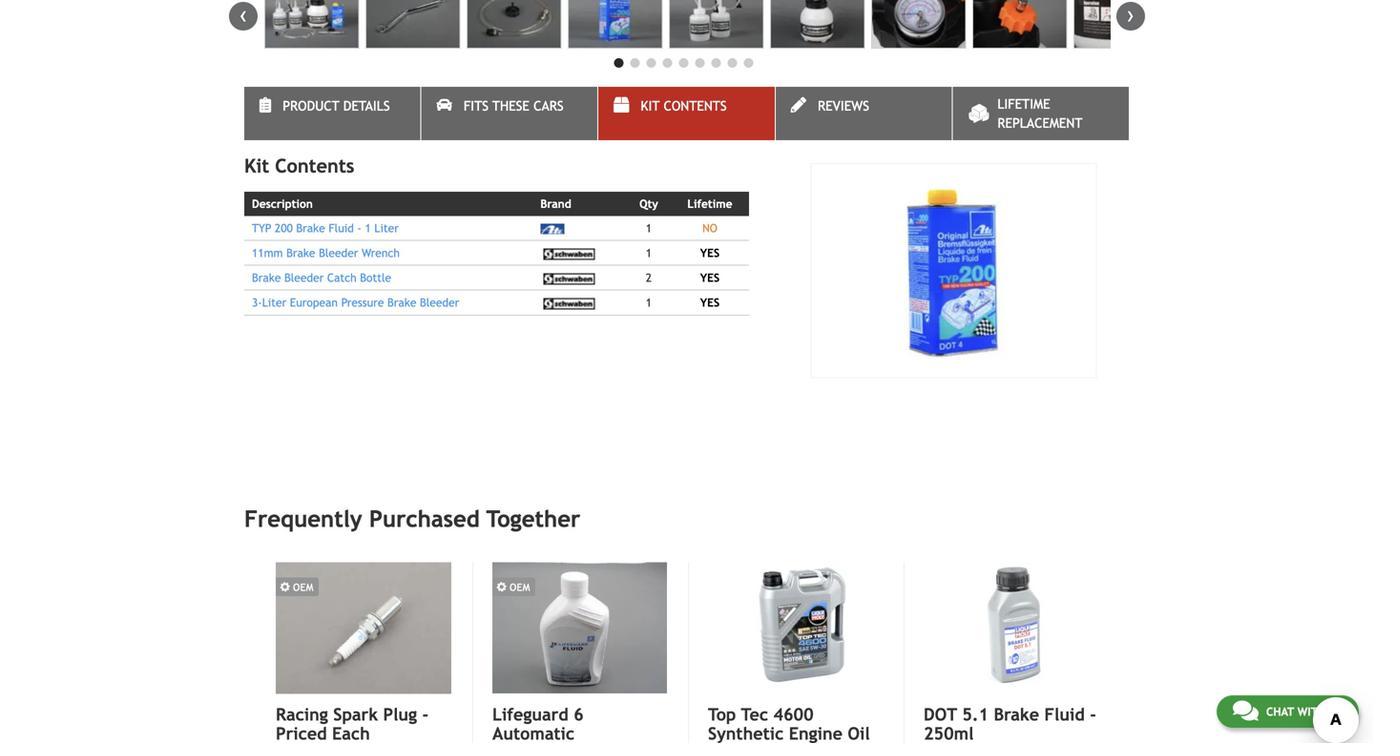 Task type: describe. For each thing, give the bounding box(es) containing it.
lifeguard 6 automatic transmission fluid - 1 liter image
[[493, 563, 667, 694]]

top
[[708, 705, 736, 725]]

wrench
[[362, 246, 400, 260]]

plug
[[383, 705, 417, 725]]

chat with us
[[1267, 705, 1343, 719]]

0 horizontal spatial liter
[[262, 296, 287, 309]]

catch
[[327, 271, 357, 285]]

comments image
[[1233, 700, 1259, 723]]

250ml
[[924, 724, 974, 744]]

product details
[[283, 98, 390, 114]]

›
[[1127, 2, 1135, 27]]

dot 5.1 brake fluid - 250ml
[[924, 705, 1097, 744]]

3-
[[252, 296, 262, 309]]

1 for typ 200 brake fluid - 1 liter
[[646, 221, 652, 235]]

3-liter european pressure brake bleeder link
[[252, 296, 459, 309]]

0 vertical spatial kit contents
[[641, 98, 727, 114]]

yes for 11mm brake bleeder wrench
[[700, 246, 720, 260]]

fluid inside lifeguard 6 automatic transmission fluid -
[[600, 743, 640, 744]]

fluid for dot 5.1 brake fluid - 250ml
[[1045, 705, 1085, 725]]

typ
[[252, 221, 271, 235]]

brake bleeder catch bottle
[[252, 271, 391, 285]]

- inside top tec 4600 synthetic engine oil (5w-30) - 5 liter
[[776, 743, 782, 744]]

each
[[332, 724, 370, 744]]

lifeguard 6 automatic transmission fluid - link
[[493, 705, 667, 744]]

with
[[1298, 705, 1326, 719]]

fits
[[464, 98, 489, 114]]

2 es#2765517 - 007091ecs03kt - performance brake fluid flush kit - level 3 - includes a schwaben european pressure bleeder & catch bottles, schwaben bleeder wrench, and 1 liter of ate typ 200 brake fluid - assembled by ecs - audi bmw volkswagen mini porsche image from the left
[[366, 0, 460, 49]]

6 es#2765517 - 007091ecs03kt - performance brake fluid flush kit - level 3 - includes a schwaben european pressure bleeder & catch bottles, schwaben bleeder wrench, and 1 liter of ate typ 200 brake fluid - assembled by ecs - audi bmw volkswagen mini porsche image from the left
[[770, 0, 865, 49]]

pressure
[[341, 296, 384, 309]]

ate - corporate logo image
[[541, 224, 564, 234]]

reviews
[[818, 98, 870, 114]]

0 vertical spatial contents
[[664, 98, 727, 114]]

kit contents link
[[599, 87, 775, 140]]

engine
[[789, 724, 843, 744]]

1 vertical spatial kit contents
[[244, 155, 355, 177]]

tec
[[741, 705, 768, 725]]

7 es#2765517 - 007091ecs03kt - performance brake fluid flush kit - level 3 - includes a schwaben european pressure bleeder & catch bottles, schwaben bleeder wrench, and 1 liter of ate typ 200 brake fluid - assembled by ecs - audi bmw volkswagen mini porsche image from the left
[[871, 0, 966, 49]]

brand
[[541, 197, 571, 211]]

1 up wrench
[[365, 221, 371, 235]]

cars
[[534, 98, 564, 114]]

fits these cars link
[[422, 87, 598, 140]]

schwaben - corporate logo image for 11mm brake bleeder wrench
[[541, 248, 598, 260]]

dot 5.1 brake fluid - 250ml image
[[924, 563, 1099, 694]]

these
[[493, 98, 530, 114]]

4600
[[774, 705, 814, 725]]

details
[[343, 98, 390, 114]]

schwaben - corporate logo image for 3-liter european pressure brake bleeder
[[541, 298, 598, 310]]

3-liter european pressure brake bleeder
[[252, 296, 459, 309]]

frequently purchased together
[[244, 506, 581, 533]]

› link
[[1117, 2, 1145, 31]]

1 vertical spatial contents
[[275, 155, 355, 177]]

es#1899347 - type200 - typ 200 brake fluid - 1 liter - dot4 compliant. boiling point - dry 280c (536f) / wet 200c (392f) - ate - image
[[811, 163, 1097, 379]]

2
[[646, 271, 652, 285]]

liter inside top tec 4600 synthetic engine oil (5w-30) - 5 liter
[[803, 743, 841, 744]]

‹
[[240, 2, 247, 27]]

automatic
[[493, 724, 575, 744]]

brake bleeder catch bottle link
[[252, 271, 391, 285]]

chat
[[1267, 705, 1294, 719]]

lifeguard
[[493, 705, 569, 725]]

dot 5.1 brake fluid - 250ml link
[[924, 705, 1099, 744]]



Task type: vqa. For each thing, say whether or not it's contained in the screenshot.


Task type: locate. For each thing, give the bounding box(es) containing it.
0 vertical spatial yes
[[700, 246, 720, 260]]

racing spark plug - priced each link
[[276, 705, 451, 744]]

11mm brake bleeder wrench link
[[252, 246, 400, 260]]

top tec 4600 synthetic engine oil (5w-30) - 5 liter
[[708, 705, 870, 744]]

bleeder right pressure
[[420, 296, 459, 309]]

typ 200 brake fluid - 1 liter
[[252, 221, 399, 235]]

purchased
[[369, 506, 480, 533]]

- inside dot 5.1 brake fluid - 250ml
[[1090, 705, 1097, 725]]

chat with us link
[[1217, 696, 1359, 728]]

replacement
[[998, 116, 1083, 131]]

yes for brake bleeder catch bottle
[[700, 271, 720, 285]]

qty
[[640, 197, 658, 211]]

product
[[283, 98, 339, 114]]

together
[[487, 506, 581, 533]]

1 down qty
[[646, 221, 652, 235]]

schwaben - corporate logo image for brake bleeder catch bottle
[[541, 273, 598, 285]]

- inside 'racing spark plug - priced each'
[[422, 705, 429, 725]]

2 horizontal spatial liter
[[803, 743, 841, 744]]

lifetime replacement
[[998, 97, 1083, 131]]

30)
[[744, 743, 771, 744]]

brake inside dot 5.1 brake fluid - 250ml
[[994, 705, 1040, 725]]

8 es#2765517 - 007091ecs03kt - performance brake fluid flush kit - level 3 - includes a schwaben european pressure bleeder & catch bottles, schwaben bleeder wrench, and 1 liter of ate typ 200 brake fluid - assembled by ecs - audi bmw volkswagen mini porsche image from the left
[[973, 0, 1067, 49]]

1 horizontal spatial kit contents
[[641, 98, 727, 114]]

lifetime for lifetime
[[688, 197, 733, 211]]

lifetime replacement link
[[953, 87, 1129, 140]]

synthetic
[[708, 724, 784, 744]]

kit contents
[[641, 98, 727, 114], [244, 155, 355, 177]]

0 vertical spatial bleeder
[[319, 246, 358, 260]]

lifetime
[[998, 97, 1051, 112], [688, 197, 733, 211]]

bleeder up catch
[[319, 246, 358, 260]]

1 vertical spatial fluid
[[1045, 705, 1085, 725]]

typ 200 brake fluid - 1 liter link
[[252, 221, 399, 235]]

‹ link
[[229, 2, 258, 31]]

1
[[365, 221, 371, 235], [646, 221, 652, 235], [646, 246, 652, 260], [646, 296, 652, 309]]

4 es#2765517 - 007091ecs03kt - performance brake fluid flush kit - level 3 - includes a schwaben european pressure bleeder & catch bottles, schwaben bleeder wrench, and 1 liter of ate typ 200 brake fluid - assembled by ecs - audi bmw volkswagen mini porsche image from the left
[[568, 0, 663, 49]]

1 for 3-liter european pressure brake bleeder
[[646, 296, 652, 309]]

lifeguard 6 automatic transmission fluid -
[[493, 705, 667, 744]]

contents
[[664, 98, 727, 114], [275, 155, 355, 177]]

0 horizontal spatial fluid
[[329, 221, 354, 235]]

11mm brake bleeder wrench
[[252, 246, 400, 260]]

lifetime inside lifetime replacement
[[998, 97, 1051, 112]]

bleeder up european
[[284, 271, 324, 285]]

0 vertical spatial liter
[[375, 221, 399, 235]]

reviews link
[[776, 87, 952, 140]]

top tec 4600 synthetic engine oil (5w-30) - 5 liter link
[[708, 705, 883, 744]]

lifetime for lifetime replacement
[[998, 97, 1051, 112]]

11mm
[[252, 246, 283, 260]]

1 horizontal spatial lifetime
[[998, 97, 1051, 112]]

1 vertical spatial schwaben - corporate logo image
[[541, 273, 598, 285]]

2 yes from the top
[[700, 271, 720, 285]]

3 schwaben - corporate logo image from the top
[[541, 298, 598, 310]]

lifetime up no
[[688, 197, 733, 211]]

0 vertical spatial schwaben - corporate logo image
[[541, 248, 598, 260]]

european
[[290, 296, 338, 309]]

2 vertical spatial fluid
[[600, 743, 640, 744]]

yes for 3-liter european pressure brake bleeder
[[700, 296, 720, 309]]

product details link
[[244, 87, 421, 140]]

liter right 5
[[803, 743, 841, 744]]

fluid
[[329, 221, 354, 235], [1045, 705, 1085, 725], [600, 743, 640, 744]]

1 up 2
[[646, 246, 652, 260]]

2 vertical spatial bleeder
[[420, 296, 459, 309]]

liter left european
[[262, 296, 287, 309]]

bottle
[[360, 271, 391, 285]]

5
[[787, 743, 798, 744]]

brake
[[296, 221, 325, 235], [286, 246, 315, 260], [252, 271, 281, 285], [388, 296, 417, 309], [994, 705, 1040, 725]]

brake right 5.1
[[994, 705, 1040, 725]]

fluid for typ 200 brake fluid - 1 liter
[[329, 221, 354, 235]]

0 horizontal spatial lifetime
[[688, 197, 733, 211]]

liter
[[375, 221, 399, 235], [262, 296, 287, 309], [803, 743, 841, 744]]

1 vertical spatial bleeder
[[284, 271, 324, 285]]

1 vertical spatial liter
[[262, 296, 287, 309]]

schwaben - corporate logo image
[[541, 248, 598, 260], [541, 273, 598, 285], [541, 298, 598, 310]]

kit
[[641, 98, 660, 114], [244, 155, 269, 177]]

- inside lifeguard 6 automatic transmission fluid -
[[645, 743, 651, 744]]

1 horizontal spatial fluid
[[600, 743, 640, 744]]

2 schwaben - corporate logo image from the top
[[541, 273, 598, 285]]

frequently
[[244, 506, 362, 533]]

-
[[357, 221, 362, 235], [422, 705, 429, 725], [1090, 705, 1097, 725], [645, 743, 651, 744], [776, 743, 782, 744]]

1 vertical spatial lifetime
[[688, 197, 733, 211]]

fits these cars
[[464, 98, 564, 114]]

1 vertical spatial yes
[[700, 271, 720, 285]]

1 yes from the top
[[700, 246, 720, 260]]

1 horizontal spatial liter
[[375, 221, 399, 235]]

200
[[275, 221, 293, 235]]

0 vertical spatial kit
[[641, 98, 660, 114]]

1 vertical spatial kit
[[244, 155, 269, 177]]

0 horizontal spatial kit contents
[[244, 155, 355, 177]]

yes
[[700, 246, 720, 260], [700, 271, 720, 285], [700, 296, 720, 309]]

1 es#2765517 - 007091ecs03kt - performance brake fluid flush kit - level 3 - includes a schwaben european pressure bleeder & catch bottles, schwaben bleeder wrench, and 1 liter of ate typ 200 brake fluid - assembled by ecs - audi bmw volkswagen mini porsche image from the left
[[264, 0, 359, 49]]

fluid right 5.1
[[1045, 705, 1085, 725]]

1 schwaben - corporate logo image from the top
[[541, 248, 598, 260]]

1 horizontal spatial contents
[[664, 98, 727, 114]]

racing spark plug - priced each image
[[276, 563, 451, 694]]

racing
[[276, 705, 328, 725]]

3 es#2765517 - 007091ecs03kt - performance brake fluid flush kit - level 3 - includes a schwaben european pressure bleeder & catch bottles, schwaben bleeder wrench, and 1 liter of ate typ 200 brake fluid - assembled by ecs - audi bmw volkswagen mini porsche image from the left
[[467, 0, 562, 49]]

fluid right transmission
[[600, 743, 640, 744]]

2 vertical spatial yes
[[700, 296, 720, 309]]

2 horizontal spatial fluid
[[1045, 705, 1085, 725]]

2 vertical spatial schwaben - corporate logo image
[[541, 298, 598, 310]]

0 vertical spatial fluid
[[329, 221, 354, 235]]

brake down 200
[[286, 246, 315, 260]]

0 horizontal spatial contents
[[275, 155, 355, 177]]

spark
[[333, 705, 378, 725]]

1 down 2
[[646, 296, 652, 309]]

(5w-
[[708, 743, 744, 744]]

5.1
[[962, 705, 989, 725]]

fluid inside dot 5.1 brake fluid - 250ml
[[1045, 705, 1085, 725]]

brake right 200
[[296, 221, 325, 235]]

0 vertical spatial lifetime
[[998, 97, 1051, 112]]

2 vertical spatial liter
[[803, 743, 841, 744]]

top tec 4600 synthetic engine oil (5w-30) - 5 liter image
[[708, 563, 883, 694]]

lifetime up replacement
[[998, 97, 1051, 112]]

es#2765517 - 007091ecs03kt - performance brake fluid flush kit - level 3 - includes a schwaben european pressure bleeder & catch bottles, schwaben bleeder wrench, and 1 liter of ate typ 200 brake fluid - assembled by ecs - audi bmw volkswagen mini porsche image
[[264, 0, 359, 49], [366, 0, 460, 49], [467, 0, 562, 49], [568, 0, 663, 49], [669, 0, 764, 49], [770, 0, 865, 49], [871, 0, 966, 49], [973, 0, 1067, 49], [1074, 0, 1169, 49]]

bleeder
[[319, 246, 358, 260], [284, 271, 324, 285], [420, 296, 459, 309]]

liter up wrench
[[375, 221, 399, 235]]

9 es#2765517 - 007091ecs03kt - performance brake fluid flush kit - level 3 - includes a schwaben european pressure bleeder & catch bottles, schwaben bleeder wrench, and 1 liter of ate typ 200 brake fluid - assembled by ecs - audi bmw volkswagen mini porsche image from the left
[[1074, 0, 1169, 49]]

racing spark plug - priced each
[[276, 705, 429, 744]]

5 es#2765517 - 007091ecs03kt - performance brake fluid flush kit - level 3 - includes a schwaben european pressure bleeder & catch bottles, schwaben bleeder wrench, and 1 liter of ate typ 200 brake fluid - assembled by ecs - audi bmw volkswagen mini porsche image from the left
[[669, 0, 764, 49]]

6
[[574, 705, 584, 725]]

transmission
[[493, 743, 594, 744]]

priced
[[276, 724, 327, 744]]

dot
[[924, 705, 957, 725]]

description
[[252, 197, 313, 211]]

3 yes from the top
[[700, 296, 720, 309]]

brake down 11mm
[[252, 271, 281, 285]]

us
[[1329, 705, 1343, 719]]

no
[[703, 221, 718, 235]]

brake down bottle
[[388, 296, 417, 309]]

0 horizontal spatial kit
[[244, 155, 269, 177]]

fluid up the 11mm brake bleeder wrench
[[329, 221, 354, 235]]

1 horizontal spatial kit
[[641, 98, 660, 114]]

1 for 11mm brake bleeder wrench
[[646, 246, 652, 260]]

oil
[[848, 724, 870, 744]]



